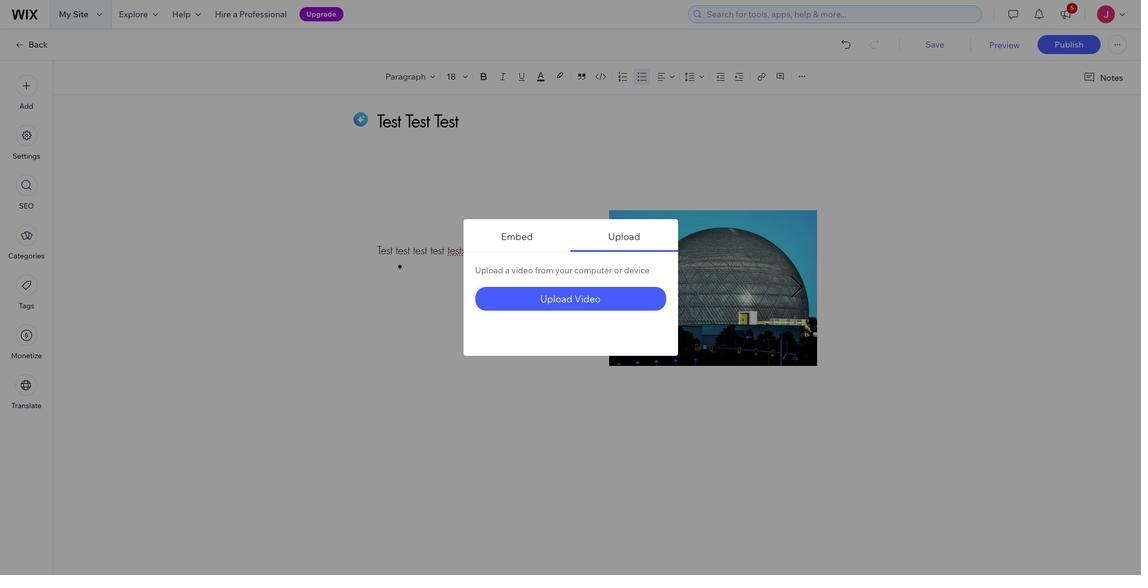 Task type: describe. For each thing, give the bounding box(es) containing it.
my
[[59, 9, 71, 20]]

categories button
[[8, 225, 45, 260]]

my site
[[59, 9, 89, 20]]

tags
[[19, 301, 34, 310]]

preview button
[[990, 40, 1020, 51]]

a for video
[[505, 265, 510, 276]]

your
[[555, 265, 573, 276]]

hire a professional link
[[208, 0, 294, 29]]

Font Size field
[[446, 71, 459, 83]]

notes
[[1101, 72, 1124, 83]]

upload a video from your computer or device
[[475, 265, 650, 276]]

1 test from the left
[[396, 244, 410, 257]]

embed button
[[463, 222, 571, 252]]

paragraph button
[[383, 68, 438, 85]]

back
[[29, 39, 48, 50]]

menu containing add
[[0, 68, 53, 417]]

test
[[377, 244, 393, 257]]

categories
[[8, 252, 45, 260]]

computer
[[575, 265, 613, 276]]

site
[[73, 9, 89, 20]]

monetize
[[11, 351, 42, 360]]

5
[[1071, 4, 1074, 12]]

preview
[[990, 40, 1020, 51]]

testx
[[448, 244, 467, 257]]

publish
[[1055, 39, 1084, 50]]

hire
[[215, 9, 231, 20]]

paragraph
[[386, 71, 426, 82]]

5 button
[[1053, 0, 1079, 29]]

upgrade
[[307, 10, 336, 18]]

seo button
[[16, 175, 37, 210]]

tags button
[[16, 275, 37, 310]]

or
[[614, 265, 623, 276]]

upgrade button
[[299, 7, 344, 21]]

3 test from the left
[[431, 244, 445, 257]]



Task type: vqa. For each thing, say whether or not it's contained in the screenshot.
Translate Button
yes



Task type: locate. For each thing, give the bounding box(es) containing it.
test test test test testx
[[377, 244, 467, 257]]

back button
[[14, 39, 48, 50]]

settings button
[[13, 125, 40, 161]]

1 horizontal spatial test
[[413, 244, 427, 257]]

seo
[[19, 202, 34, 210]]

professional
[[239, 9, 287, 20]]

1 vertical spatial upload
[[475, 265, 503, 276]]

a for professional
[[233, 9, 238, 20]]

2 vertical spatial upload
[[541, 293, 573, 305]]

2 test from the left
[[413, 244, 427, 257]]

0 vertical spatial upload
[[608, 230, 641, 242]]

publish button
[[1038, 35, 1101, 54]]

upload video button
[[475, 287, 666, 311]]

video
[[575, 293, 601, 305]]

upload button
[[571, 222, 678, 252]]

1 vertical spatial a
[[505, 265, 510, 276]]

2 horizontal spatial upload
[[608, 230, 641, 242]]

device
[[624, 265, 650, 276]]

video
[[512, 265, 533, 276]]

a
[[233, 9, 238, 20], [505, 265, 510, 276]]

save button
[[911, 39, 959, 50]]

0 horizontal spatial a
[[233, 9, 238, 20]]

0 horizontal spatial upload
[[475, 265, 503, 276]]

upload inside upload video button
[[541, 293, 573, 305]]

upload inside upload button
[[608, 230, 641, 242]]

menu
[[0, 68, 53, 417]]

1 horizontal spatial a
[[505, 265, 510, 276]]

a left video
[[505, 265, 510, 276]]

upload for upload
[[608, 230, 641, 242]]

2 horizontal spatial test
[[431, 244, 445, 257]]

upload up or
[[608, 230, 641, 242]]

embed
[[501, 230, 533, 242]]

tab list
[[463, 222, 678, 344]]

monetize button
[[11, 325, 42, 360]]

Search for tools, apps, help & more... field
[[703, 6, 978, 23]]

upload video
[[541, 293, 601, 305]]

0 horizontal spatial test
[[396, 244, 410, 257]]

save
[[926, 39, 945, 50]]

explore
[[119, 9, 148, 20]]

notes button
[[1079, 70, 1127, 86]]

help
[[172, 9, 191, 20]]

upload
[[608, 230, 641, 242], [475, 265, 503, 276], [541, 293, 573, 305]]

upload left video
[[475, 265, 503, 276]]

upload down upload a video from your computer or device
[[541, 293, 573, 305]]

from
[[535, 265, 554, 276]]

test
[[396, 244, 410, 257], [413, 244, 427, 257], [431, 244, 445, 257]]

upload for upload video
[[541, 293, 573, 305]]

help button
[[165, 0, 208, 29]]

hire a professional
[[215, 9, 287, 20]]

settings
[[13, 152, 40, 161]]

translate
[[11, 401, 42, 410]]

Add a Catchy Title text field
[[377, 110, 804, 132]]

1 horizontal spatial upload
[[541, 293, 573, 305]]

translate button
[[11, 375, 42, 410]]

tab list containing embed
[[463, 222, 678, 344]]

a inside hire a professional 'link'
[[233, 9, 238, 20]]

a right hire
[[233, 9, 238, 20]]

0 vertical spatial a
[[233, 9, 238, 20]]

add
[[20, 102, 33, 111]]

add button
[[16, 75, 37, 111]]

upload for upload a video from your computer or device
[[475, 265, 503, 276]]



